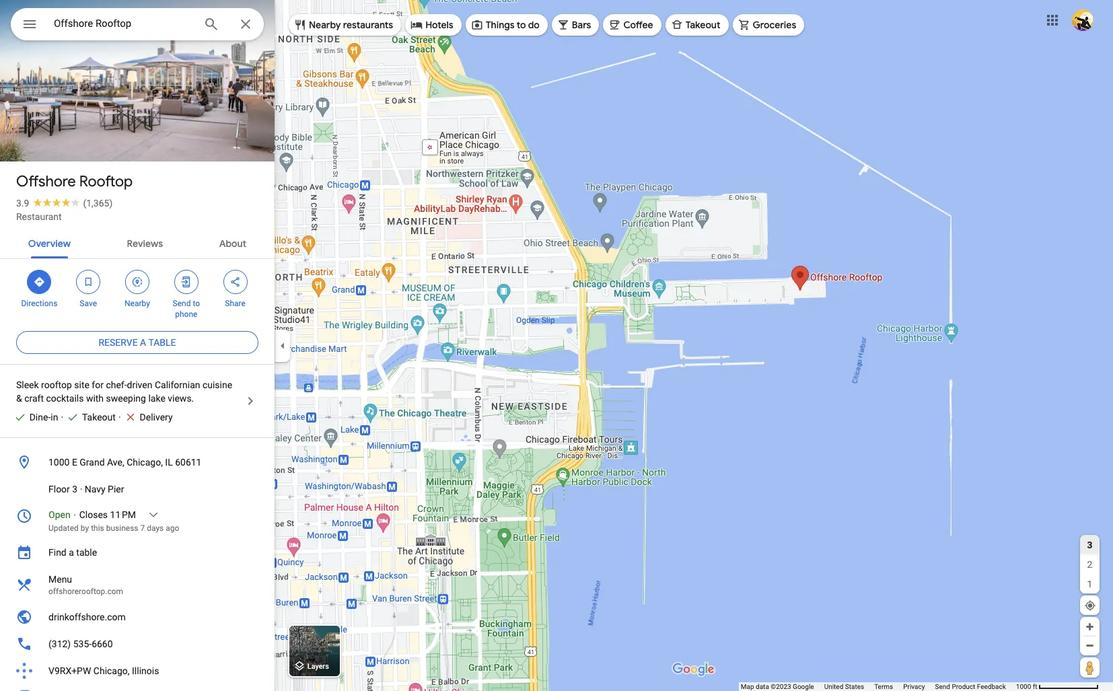 Task type: vqa. For each thing, say whether or not it's contained in the screenshot.
the right 18%
no



Task type: describe. For each thing, give the bounding box(es) containing it.
actions for offshore rooftop region
[[0, 259, 275, 326]]

hotels
[[425, 19, 453, 31]]

photo of offshore rooftop image
[[0, 0, 275, 172]]

©2023
[[771, 683, 791, 691]]

serves dine-in group
[[8, 411, 58, 424]]

to for phone
[[193, 299, 200, 308]]

3 2 1
[[1087, 539, 1093, 589]]

open ⋅ closes 11 pm
[[48, 509, 136, 520]]

navy
[[85, 484, 105, 495]]

share
[[225, 299, 246, 308]]

feedback
[[977, 683, 1006, 691]]

do
[[528, 19, 540, 31]]

things
[[486, 19, 515, 31]]

illinois
[[132, 666, 159, 676]]

show your location image
[[1084, 600, 1096, 612]]

sweeping
[[106, 393, 146, 404]]

overview
[[28, 238, 71, 250]]

map
[[741, 683, 754, 691]]


[[180, 275, 192, 289]]

3.9
[[16, 198, 29, 209]]

1000 ft button
[[1016, 683, 1099, 691]]

zoom in image
[[1085, 622, 1095, 632]]

chef-
[[106, 380, 127, 390]]

nearby for nearby
[[125, 299, 150, 308]]

find a table
[[48, 547, 97, 558]]

map data ©2023 google
[[741, 683, 814, 691]]

tab list inside google maps 'element'
[[0, 226, 275, 258]]

chicago, inside button
[[93, 666, 130, 676]]

drinkoffshore.com link
[[0, 604, 275, 631]]

find
[[48, 547, 66, 558]]

google maps element
[[0, 0, 1113, 691]]

bars
[[572, 19, 591, 31]]

1,978
[[34, 133, 61, 146]]

floor 3 · navy pier
[[48, 484, 124, 495]]

cocktails
[[46, 393, 84, 404]]

1000 ft
[[1016, 683, 1038, 691]]

3.9 stars image
[[29, 198, 83, 207]]

&
[[16, 393, 22, 404]]

views.
[[168, 393, 194, 404]]

information for offshore rooftop region
[[0, 449, 275, 691]]

nearby for nearby restaurants
[[309, 19, 341, 31]]

restaurant
[[16, 211, 62, 222]]


[[229, 275, 241, 289]]

offshore rooftop main content
[[0, 0, 275, 691]]

privacy
[[903, 683, 925, 691]]

e
[[72, 457, 77, 468]]

6660
[[92, 639, 113, 649]]

(312) 535-6660
[[48, 639, 113, 649]]

takeout inside group
[[82, 412, 116, 423]]

to for do
[[517, 19, 526, 31]]

v9rx+pw chicago, illinois button
[[0, 658, 275, 684]]

dine-
[[29, 412, 51, 423]]

1000 e grand ave, chicago, il 60611
[[48, 457, 202, 468]]

sleek rooftop site for chef-driven californian cuisine & craft cocktails with sweeping lake views.
[[16, 380, 232, 404]]


[[131, 275, 143, 289]]

sleek
[[16, 380, 39, 390]]

chicago, inside button
[[127, 457, 163, 468]]

united
[[824, 683, 844, 691]]


[[22, 15, 38, 34]]

lake
[[148, 393, 165, 404]]

Offshore Rooftop field
[[11, 8, 264, 40]]

privacy button
[[903, 682, 925, 691]]

rooftop
[[79, 172, 133, 191]]

offshore rooftop
[[16, 172, 133, 191]]

find a table button
[[0, 539, 275, 566]]

1000 for 1000 e grand ave, chicago, il 60611
[[48, 457, 70, 468]]

show open hours for the week image
[[147, 509, 160, 521]]

collapse side panel image
[[275, 338, 290, 353]]

nearby restaurants button
[[289, 9, 401, 41]]

terms button
[[874, 682, 893, 691]]

cuisine
[[203, 380, 232, 390]]

delivery
[[140, 412, 173, 423]]

directions
[[21, 299, 57, 308]]

dine-in
[[29, 412, 58, 423]]

(312) 535-6660 button
[[0, 631, 275, 658]]


[[33, 275, 45, 289]]

1000 e grand ave, chicago, il 60611 button
[[0, 449, 275, 476]]

footer inside google maps 'element'
[[741, 682, 1016, 691]]

open
[[48, 509, 70, 520]]

drinkoffshore.com
[[48, 612, 126, 623]]

layers
[[307, 663, 329, 671]]

· for takeout
[[61, 412, 63, 423]]

v9rx+pw chicago, illinois
[[48, 666, 159, 676]]

with
[[86, 393, 104, 404]]

· inside floor 3 · navy pier button
[[80, 484, 82, 495]]

reviews button
[[116, 226, 174, 258]]

no delivery group
[[118, 411, 173, 424]]

v9rx+pw
[[48, 666, 91, 676]]

nearby restaurants
[[309, 19, 393, 31]]

1,978 photos
[[34, 133, 97, 146]]



Task type: locate. For each thing, give the bounding box(es) containing it.
1 horizontal spatial send
[[935, 683, 950, 691]]

·
[[61, 412, 63, 423], [118, 412, 121, 423], [80, 484, 82, 495]]

terms
[[874, 683, 893, 691]]

a right the reserve
[[140, 337, 146, 348]]

· for delivery
[[118, 412, 121, 423]]

1,978 photos button
[[10, 128, 102, 151]]

to up phone
[[193, 299, 200, 308]]

rooftop
[[41, 380, 72, 390]]

restaurant button
[[16, 210, 62, 223]]

1 vertical spatial 3
[[1087, 539, 1093, 550]]

2
[[1087, 559, 1093, 570]]

0 vertical spatial 3
[[72, 484, 78, 495]]

7
[[140, 524, 145, 533]]

takeout button
[[665, 9, 729, 41]]

photos
[[63, 133, 97, 146]]

0 horizontal spatial ·
[[61, 412, 63, 423]]

None field
[[54, 15, 192, 32]]

⋅
[[73, 509, 77, 520]]

nearby left restaurants
[[309, 19, 341, 31]]

send inside the send to phone
[[173, 299, 191, 308]]

coffee
[[624, 19, 653, 31]]

1 vertical spatial takeout
[[82, 412, 116, 423]]

3
[[72, 484, 78, 495], [1087, 539, 1093, 550]]

show street view coverage image
[[1080, 658, 1100, 678]]

table for find a table
[[76, 547, 97, 558]]

· down sweeping
[[118, 412, 121, 423]]

chicago,
[[127, 457, 163, 468], [93, 666, 130, 676]]

phone
[[175, 310, 197, 319]]

takeout inside button
[[686, 19, 721, 31]]

driven
[[127, 380, 152, 390]]

a inside button
[[69, 547, 74, 558]]

closes
[[79, 509, 108, 520]]

google account: ben nelson  
(ben.nelson1980@gmail.com) image
[[1072, 9, 1094, 31]]

0 horizontal spatial send
[[173, 299, 191, 308]]

reviews
[[127, 238, 163, 250]]

send product feedback button
[[935, 682, 1006, 691]]

send for send product feedback
[[935, 683, 950, 691]]

3 right "floor" at the left of the page
[[72, 484, 78, 495]]

1,365 reviews element
[[83, 198, 113, 209]]

footer containing map data ©2023 google
[[741, 682, 1016, 691]]

· inside no delivery group
[[118, 412, 121, 423]]

united states button
[[824, 682, 864, 691]]

1 horizontal spatial table
[[148, 337, 176, 348]]

· left navy
[[80, 484, 82, 495]]

1 vertical spatial chicago,
[[93, 666, 130, 676]]

0 vertical spatial table
[[148, 337, 176, 348]]

1
[[1087, 578, 1093, 589]]

for
[[92, 380, 104, 390]]

menu
[[48, 574, 72, 585]]

things to do
[[486, 19, 540, 31]]

tab list containing overview
[[0, 226, 275, 258]]

0 horizontal spatial nearby
[[125, 299, 150, 308]]

send inside button
[[935, 683, 950, 691]]

about button
[[208, 226, 257, 258]]

 button
[[11, 8, 48, 43]]

things to do button
[[466, 9, 548, 41]]

takeout down with
[[82, 412, 116, 423]]


[[82, 275, 94, 289]]

0 horizontal spatial takeout
[[82, 412, 116, 423]]

nearby down 
[[125, 299, 150, 308]]

states
[[845, 683, 864, 691]]

a for find
[[69, 547, 74, 558]]

table inside button
[[76, 547, 97, 558]]

offshore
[[16, 172, 76, 191]]

offers takeout group
[[61, 411, 116, 424]]

send left product
[[935, 683, 950, 691]]

ft
[[1033, 683, 1038, 691]]

0 vertical spatial to
[[517, 19, 526, 31]]

1 horizontal spatial nearby
[[309, 19, 341, 31]]

il
[[165, 457, 173, 468]]

1 horizontal spatial 1000
[[1016, 683, 1031, 691]]

floor
[[48, 484, 70, 495]]

1 vertical spatial 1000
[[1016, 683, 1031, 691]]

zoom out image
[[1085, 641, 1095, 651]]

to inside button
[[517, 19, 526, 31]]

about
[[219, 238, 246, 250]]

days
[[147, 524, 164, 533]]

reserve a table link
[[16, 326, 258, 359]]

1 horizontal spatial 3
[[1087, 539, 1093, 550]]

united states
[[824, 683, 864, 691]]

grand
[[80, 457, 105, 468]]

1000 left ft at bottom right
[[1016, 683, 1031, 691]]

· inside "offers takeout" group
[[61, 412, 63, 423]]

restaurants
[[343, 19, 393, 31]]

craft
[[24, 393, 44, 404]]

0 vertical spatial chicago,
[[127, 457, 163, 468]]

to
[[517, 19, 526, 31], [193, 299, 200, 308]]

3 up 2
[[1087, 539, 1093, 550]]

1 vertical spatial to
[[193, 299, 200, 308]]

takeout
[[686, 19, 721, 31], [82, 412, 116, 423]]

1 vertical spatial nearby
[[125, 299, 150, 308]]

0 vertical spatial takeout
[[686, 19, 721, 31]]

offshorerooftop.com
[[48, 587, 123, 596]]

none field inside offshore rooftop field
[[54, 15, 192, 32]]

send product feedback
[[935, 683, 1006, 691]]

hours image
[[16, 508, 32, 524]]

1000 for 1000 ft
[[1016, 683, 1031, 691]]

groceries button
[[733, 9, 804, 41]]

nearby inside actions for offshore rooftop region
[[125, 299, 150, 308]]

takeout right coffee
[[686, 19, 721, 31]]

1 horizontal spatial a
[[140, 337, 146, 348]]

1 horizontal spatial takeout
[[686, 19, 721, 31]]

chicago, down '6660' on the left of the page
[[93, 666, 130, 676]]

updated by this business 7 days ago
[[48, 524, 179, 533]]

11 pm
[[110, 509, 136, 520]]

0 horizontal spatial a
[[69, 547, 74, 558]]

groceries
[[753, 19, 796, 31]]

send for send to phone
[[173, 299, 191, 308]]

0 vertical spatial a
[[140, 337, 146, 348]]

save
[[80, 299, 97, 308]]

0 vertical spatial 1000
[[48, 457, 70, 468]]

nearby inside "button"
[[309, 19, 341, 31]]

60611
[[175, 457, 202, 468]]

1 horizontal spatial ·
[[80, 484, 82, 495]]

· right in
[[61, 412, 63, 423]]

table
[[148, 337, 176, 348], [76, 547, 97, 558]]

ago
[[166, 524, 179, 533]]

a right find
[[69, 547, 74, 558]]

1000 inside button
[[48, 457, 70, 468]]

1 vertical spatial a
[[69, 547, 74, 558]]

to inside the send to phone
[[193, 299, 200, 308]]

1000 left e
[[48, 457, 70, 468]]

data
[[756, 683, 769, 691]]

ave,
[[107, 457, 124, 468]]

by
[[81, 524, 89, 533]]

table down phone
[[148, 337, 176, 348]]

overview button
[[17, 226, 81, 258]]

coffee button
[[603, 9, 661, 41]]

footer
[[741, 682, 1016, 691]]

 search field
[[11, 8, 264, 43]]

2 horizontal spatial ·
[[118, 412, 121, 423]]

1 vertical spatial send
[[935, 683, 950, 691]]

1 button
[[1080, 574, 1100, 594]]

hotels button
[[405, 9, 461, 41]]

0 vertical spatial nearby
[[309, 19, 341, 31]]

table for reserve a table
[[148, 337, 176, 348]]

0 vertical spatial send
[[173, 299, 191, 308]]

to left do
[[517, 19, 526, 31]]

tab list
[[0, 226, 275, 258]]

floor 3 · navy pier button
[[0, 476, 275, 503]]

product
[[952, 683, 975, 691]]

3 inside button
[[72, 484, 78, 495]]

1 vertical spatial table
[[76, 547, 97, 558]]

1 horizontal spatial to
[[517, 19, 526, 31]]

chicago, left il
[[127, 457, 163, 468]]

business
[[106, 524, 138, 533]]

californian
[[155, 380, 200, 390]]

a for reserve
[[140, 337, 146, 348]]

2 button
[[1080, 555, 1100, 574]]

in
[[51, 412, 58, 423]]

0 horizontal spatial to
[[193, 299, 200, 308]]

site
[[74, 380, 89, 390]]

send offshore rooftop to your phone image
[[16, 690, 32, 691]]

535-
[[73, 639, 92, 649]]

a
[[140, 337, 146, 348], [69, 547, 74, 558]]

0 horizontal spatial 3
[[72, 484, 78, 495]]

0 horizontal spatial 1000
[[48, 457, 70, 468]]

send up phone
[[173, 299, 191, 308]]

this
[[91, 524, 104, 533]]

bars button
[[552, 9, 599, 41]]

0 horizontal spatial table
[[76, 547, 97, 558]]

table down by
[[76, 547, 97, 558]]



